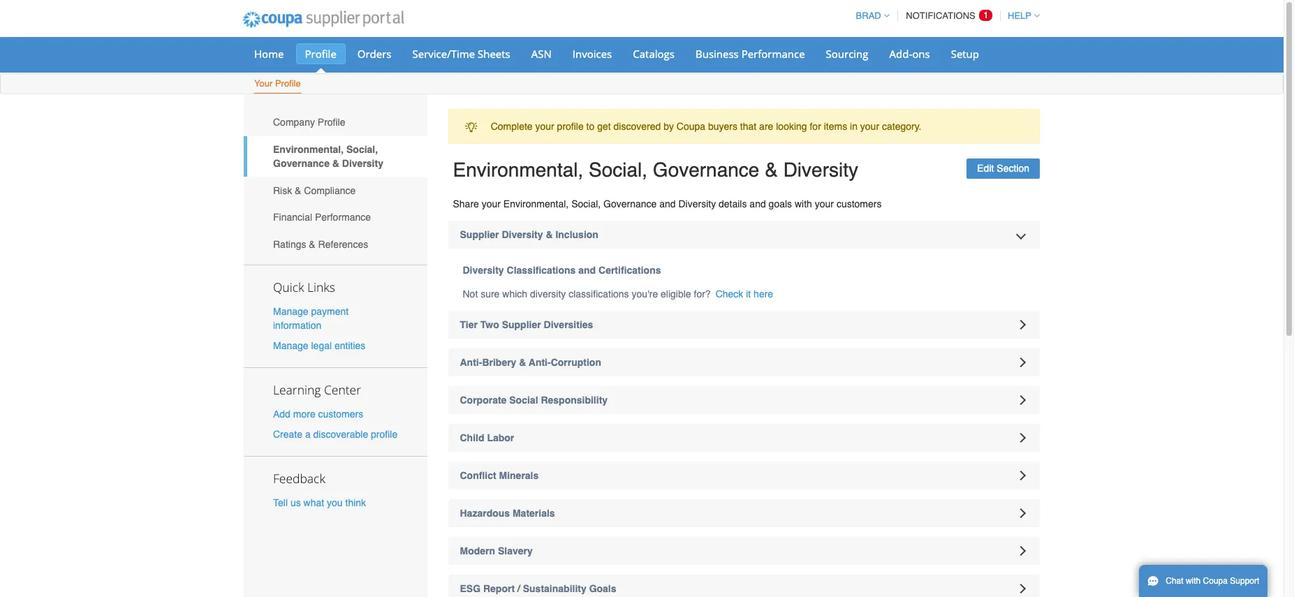 Task type: locate. For each thing, give the bounding box(es) containing it.
child labor button
[[448, 424, 1040, 452]]

with right goals
[[795, 198, 812, 210]]

tell us what you think
[[273, 497, 366, 509]]

you
[[327, 497, 343, 509]]

discoverable
[[313, 429, 368, 440]]

service/time
[[412, 47, 475, 61]]

two
[[480, 319, 499, 330]]

profile down coupa supplier portal image
[[305, 47, 337, 61]]

orders link
[[348, 43, 401, 64]]

manage inside the manage payment information
[[273, 306, 308, 317]]

2 vertical spatial profile
[[318, 117, 345, 128]]

tier two supplier diversities
[[460, 319, 593, 330]]

0 horizontal spatial coupa
[[677, 121, 705, 132]]

0 vertical spatial coupa
[[677, 121, 705, 132]]

governance
[[273, 158, 330, 169], [653, 159, 760, 181], [604, 198, 657, 210]]

anti-bribery & anti-corruption
[[460, 357, 601, 368]]

share your environmental, social, governance and diversity details and goals with your customers
[[453, 198, 882, 210]]

coupa left support
[[1203, 576, 1228, 586]]

1 vertical spatial customers
[[318, 409, 363, 420]]

& left inclusion
[[546, 229, 553, 240]]

2 vertical spatial social,
[[571, 198, 601, 210]]

not sure which diversity classifications you're eligible for? check it here
[[463, 288, 773, 300]]

coupa inside chat with coupa support button
[[1203, 576, 1228, 586]]

environmental, down company profile
[[273, 144, 344, 155]]

your right goals
[[815, 198, 834, 210]]

create a discoverable profile link
[[273, 429, 398, 440]]

0 horizontal spatial environmental, social, governance & diversity
[[273, 144, 383, 169]]

2 vertical spatial environmental,
[[503, 198, 569, 210]]

performance for financial performance
[[315, 212, 371, 223]]

0 vertical spatial social,
[[346, 144, 378, 155]]

profile left to
[[557, 121, 584, 132]]

1 vertical spatial supplier
[[502, 319, 541, 330]]

1 horizontal spatial supplier
[[502, 319, 541, 330]]

0 horizontal spatial customers
[[318, 409, 363, 420]]

supplier down which
[[502, 319, 541, 330]]

profile for your profile
[[275, 78, 301, 89]]

and up the 'classifications'
[[578, 265, 596, 276]]

manage
[[273, 306, 308, 317], [273, 340, 308, 351]]

environmental, social, governance & diversity up share your environmental, social, governance and diversity details and goals with your customers
[[453, 159, 858, 181]]

profile
[[557, 121, 584, 132], [371, 429, 398, 440]]

1 vertical spatial profile
[[371, 429, 398, 440]]

1 anti- from the left
[[460, 357, 482, 368]]

add
[[273, 409, 291, 420]]

anti-bribery & anti-corruption button
[[448, 349, 1040, 376]]

classifications
[[507, 265, 576, 276]]

and left details
[[659, 198, 676, 210]]

a
[[305, 429, 311, 440]]

for?
[[694, 288, 711, 300]]

asn link
[[522, 43, 561, 64]]

with inside button
[[1186, 576, 1201, 586]]

coupa right by
[[677, 121, 705, 132]]

modern
[[460, 545, 495, 557]]

esg report / sustainability goals heading
[[448, 575, 1040, 597]]

ratings
[[273, 239, 306, 250]]

navigation
[[850, 2, 1040, 29]]

environmental, social, governance & diversity up the compliance
[[273, 144, 383, 169]]

learning
[[273, 381, 321, 398]]

add-
[[890, 47, 912, 61]]

0 vertical spatial manage
[[273, 306, 308, 317]]

1 vertical spatial performance
[[315, 212, 371, 223]]

your right share at the top
[[482, 198, 501, 210]]

1 manage from the top
[[273, 306, 308, 317]]

governance up details
[[653, 159, 760, 181]]

2 manage from the top
[[273, 340, 308, 351]]

1 vertical spatial profile
[[275, 78, 301, 89]]

manage up information
[[273, 306, 308, 317]]

here
[[754, 288, 773, 300]]

eligible
[[661, 288, 691, 300]]

your profile
[[254, 78, 301, 89]]

looking
[[776, 121, 807, 132]]

coupa inside complete your profile to get discovered by coupa buyers that are looking for items in your category. alert
[[677, 121, 705, 132]]

responsibility
[[541, 395, 608, 406]]

profile inside 'link'
[[275, 78, 301, 89]]

diversity up risk & compliance link
[[342, 158, 383, 169]]

service/time sheets link
[[403, 43, 519, 64]]

1 vertical spatial manage
[[273, 340, 308, 351]]

sure
[[481, 288, 500, 300]]

anti- down tier
[[460, 357, 482, 368]]

financial performance
[[273, 212, 371, 223]]

your right complete
[[535, 121, 554, 132]]

manage for manage legal entities
[[273, 340, 308, 351]]

social, down company profile link
[[346, 144, 378, 155]]

complete your profile to get discovered by coupa buyers that are looking for items in your category.
[[491, 121, 922, 132]]

profile right discoverable
[[371, 429, 398, 440]]

1 horizontal spatial anti-
[[529, 357, 551, 368]]

and left goals
[[750, 198, 766, 210]]

1 horizontal spatial profile
[[557, 121, 584, 132]]

environmental, down complete
[[453, 159, 583, 181]]

1 horizontal spatial coupa
[[1203, 576, 1228, 586]]

environmental,
[[273, 144, 344, 155], [453, 159, 583, 181], [503, 198, 569, 210]]

modern slavery heading
[[448, 537, 1040, 565]]

home link
[[245, 43, 293, 64]]

brad link
[[850, 10, 890, 21]]

help link
[[1002, 10, 1040, 21]]

navigation containing notifications 1
[[850, 2, 1040, 29]]

supplier down share at the top
[[460, 229, 499, 240]]

0 horizontal spatial anti-
[[460, 357, 482, 368]]

slavery
[[498, 545, 533, 557]]

1 horizontal spatial with
[[1186, 576, 1201, 586]]

1 vertical spatial with
[[1186, 576, 1201, 586]]

performance right business
[[742, 47, 805, 61]]

1 horizontal spatial environmental, social, governance & diversity
[[453, 159, 858, 181]]

buyers
[[708, 121, 738, 132]]

0 vertical spatial environmental,
[[273, 144, 344, 155]]

governance up certifications
[[604, 198, 657, 210]]

sheets
[[478, 47, 510, 61]]

0 vertical spatial profile
[[557, 121, 584, 132]]

1 vertical spatial coupa
[[1203, 576, 1228, 586]]

supplier diversity & inclusion
[[460, 229, 599, 240]]

classifications
[[569, 288, 629, 300]]

1
[[984, 10, 989, 20]]

profile up the environmental, social, governance & diversity link at the top left of page
[[318, 117, 345, 128]]

0 vertical spatial customers
[[837, 198, 882, 210]]

hazardous materials
[[460, 508, 555, 519]]

0 horizontal spatial performance
[[315, 212, 371, 223]]

profile right your
[[275, 78, 301, 89]]

that
[[740, 121, 757, 132]]

your
[[535, 121, 554, 132], [860, 121, 879, 132], [482, 198, 501, 210], [815, 198, 834, 210]]

references
[[318, 239, 368, 250]]

& up risk & compliance link
[[332, 158, 339, 169]]

social, up inclusion
[[571, 198, 601, 210]]

anti-bribery & anti-corruption heading
[[448, 349, 1040, 376]]

anti- up corporate social responsibility
[[529, 357, 551, 368]]

setup
[[951, 47, 979, 61]]

conflict minerals button
[[448, 462, 1040, 490]]

corporate social responsibility heading
[[448, 386, 1040, 414]]

center
[[324, 381, 361, 398]]

performance up "references"
[[315, 212, 371, 223]]

invoices link
[[564, 43, 621, 64]]

0 horizontal spatial profile
[[371, 429, 398, 440]]

risk & compliance link
[[244, 177, 427, 204]]

2 anti- from the left
[[529, 357, 551, 368]]

governance up risk & compliance
[[273, 158, 330, 169]]

& right bribery at left
[[519, 357, 526, 368]]

coupa
[[677, 121, 705, 132], [1203, 576, 1228, 586]]

invoices
[[573, 47, 612, 61]]

company profile link
[[244, 109, 427, 136]]

manage down information
[[273, 340, 308, 351]]

report
[[483, 583, 515, 594]]

with right chat
[[1186, 576, 1201, 586]]

in
[[850, 121, 858, 132]]

&
[[332, 158, 339, 169], [765, 159, 778, 181], [295, 185, 301, 196], [546, 229, 553, 240], [309, 239, 315, 250], [519, 357, 526, 368]]

0 vertical spatial supplier
[[460, 229, 499, 240]]

complete your profile to get discovered by coupa buyers that are looking for items in your category. alert
[[448, 109, 1040, 144]]

0 horizontal spatial with
[[795, 198, 812, 210]]

manage payment information
[[273, 306, 349, 331]]

which
[[502, 288, 527, 300]]

get
[[597, 121, 611, 132]]

1 horizontal spatial performance
[[742, 47, 805, 61]]

environmental, up the supplier diversity & inclusion at left
[[503, 198, 569, 210]]

add more customers
[[273, 409, 363, 420]]

and
[[659, 198, 676, 210], [750, 198, 766, 210], [578, 265, 596, 276]]

0 horizontal spatial supplier
[[460, 229, 499, 240]]

1 vertical spatial environmental,
[[453, 159, 583, 181]]

social, down get
[[589, 159, 648, 181]]

0 vertical spatial with
[[795, 198, 812, 210]]

business performance
[[696, 47, 805, 61]]

financial performance link
[[244, 204, 427, 231]]

0 vertical spatial performance
[[742, 47, 805, 61]]

risk
[[273, 185, 292, 196]]

& right ratings
[[309, 239, 315, 250]]

risk & compliance
[[273, 185, 356, 196]]

diversity down for at the right of the page
[[783, 159, 858, 181]]

edit section link
[[967, 159, 1040, 179]]

are
[[759, 121, 773, 132]]

diversity up classifications
[[502, 229, 543, 240]]

performance
[[742, 47, 805, 61], [315, 212, 371, 223]]

bribery
[[482, 357, 516, 368]]

1 horizontal spatial customers
[[837, 198, 882, 210]]



Task type: describe. For each thing, give the bounding box(es) containing it.
manage payment information link
[[273, 306, 349, 331]]

1 horizontal spatial and
[[659, 198, 676, 210]]

ons
[[912, 47, 930, 61]]

catalogs
[[633, 47, 675, 61]]

support
[[1230, 576, 1260, 586]]

you're
[[632, 288, 658, 300]]

ratings & references
[[273, 239, 368, 250]]

1 vertical spatial social,
[[589, 159, 648, 181]]

financial
[[273, 212, 312, 223]]

links
[[307, 278, 335, 295]]

asn
[[531, 47, 552, 61]]

chat with coupa support button
[[1139, 565, 1268, 597]]

sustainability
[[523, 583, 587, 594]]

sourcing link
[[817, 43, 878, 64]]

not
[[463, 288, 478, 300]]

more
[[293, 409, 315, 420]]

hazardous materials heading
[[448, 499, 1040, 527]]

manage legal entities
[[273, 340, 366, 351]]

create
[[273, 429, 302, 440]]

supplier diversity & inclusion heading
[[448, 221, 1040, 249]]

add-ons link
[[880, 43, 939, 64]]

edit
[[977, 163, 994, 174]]

section
[[997, 163, 1030, 174]]

2 horizontal spatial and
[[750, 198, 766, 210]]

create a discoverable profile
[[273, 429, 398, 440]]

add-ons
[[890, 47, 930, 61]]

information
[[273, 320, 321, 331]]

profile for company profile
[[318, 117, 345, 128]]

tier two supplier diversities heading
[[448, 311, 1040, 339]]

certifications
[[599, 265, 661, 276]]

items
[[824, 121, 847, 132]]

corporate social responsibility button
[[448, 386, 1040, 414]]

check
[[716, 288, 743, 300]]

corporate
[[460, 395, 507, 406]]

& up goals
[[765, 159, 778, 181]]

details
[[719, 198, 747, 210]]

for
[[810, 121, 821, 132]]

& inside "heading"
[[546, 229, 553, 240]]

0 vertical spatial profile
[[305, 47, 337, 61]]

esg report / sustainability goals
[[460, 583, 616, 594]]

think
[[345, 497, 366, 509]]

what
[[304, 497, 324, 509]]

quick
[[273, 278, 304, 295]]

your profile link
[[254, 75, 302, 94]]

share
[[453, 198, 479, 210]]

tell
[[273, 497, 288, 509]]

diversity classifications and certifications
[[463, 265, 661, 276]]

diversity inside dropdown button
[[502, 229, 543, 240]]

supplier inside supplier diversity & inclusion dropdown button
[[460, 229, 499, 240]]

your right the in
[[860, 121, 879, 132]]

us
[[290, 497, 301, 509]]

supplier inside tier two supplier diversities dropdown button
[[502, 319, 541, 330]]

home
[[254, 47, 284, 61]]

conflict
[[460, 470, 496, 481]]

diversity left details
[[679, 198, 716, 210]]

performance for business performance
[[742, 47, 805, 61]]

by
[[664, 121, 674, 132]]

legal
[[311, 340, 332, 351]]

goals
[[769, 198, 792, 210]]

ratings & references link
[[244, 231, 427, 258]]

sourcing
[[826, 47, 869, 61]]

payment
[[311, 306, 349, 317]]

chat
[[1166, 576, 1184, 586]]

profile inside alert
[[557, 121, 584, 132]]

social
[[509, 395, 538, 406]]

& inside heading
[[519, 357, 526, 368]]

profile link
[[296, 43, 346, 64]]

catalogs link
[[624, 43, 684, 64]]

hazardous materials button
[[448, 499, 1040, 527]]

corporate social responsibility
[[460, 395, 608, 406]]

conflict minerals heading
[[448, 462, 1040, 490]]

/
[[518, 583, 520, 594]]

diversity up sure
[[463, 265, 504, 276]]

service/time sheets
[[412, 47, 510, 61]]

to
[[586, 121, 595, 132]]

it
[[746, 288, 751, 300]]

learning center
[[273, 381, 361, 398]]

0 horizontal spatial and
[[578, 265, 596, 276]]

feedback
[[273, 470, 325, 487]]

coupa supplier portal image
[[233, 2, 413, 37]]

manage for manage payment information
[[273, 306, 308, 317]]

conflict minerals
[[460, 470, 539, 481]]

help
[[1008, 10, 1032, 21]]

edit section
[[977, 163, 1030, 174]]

business
[[696, 47, 739, 61]]

orders
[[357, 47, 391, 61]]

child labor heading
[[448, 424, 1040, 452]]

& right risk
[[295, 185, 301, 196]]

setup link
[[942, 43, 988, 64]]

diversity
[[530, 288, 566, 300]]

tier two supplier diversities button
[[448, 311, 1040, 339]]

governance inside the environmental, social, governance & diversity link
[[273, 158, 330, 169]]

chat with coupa support
[[1166, 576, 1260, 586]]

supplier diversity & inclusion button
[[448, 221, 1040, 249]]



Task type: vqa. For each thing, say whether or not it's contained in the screenshot.
conflict minerals heading
yes



